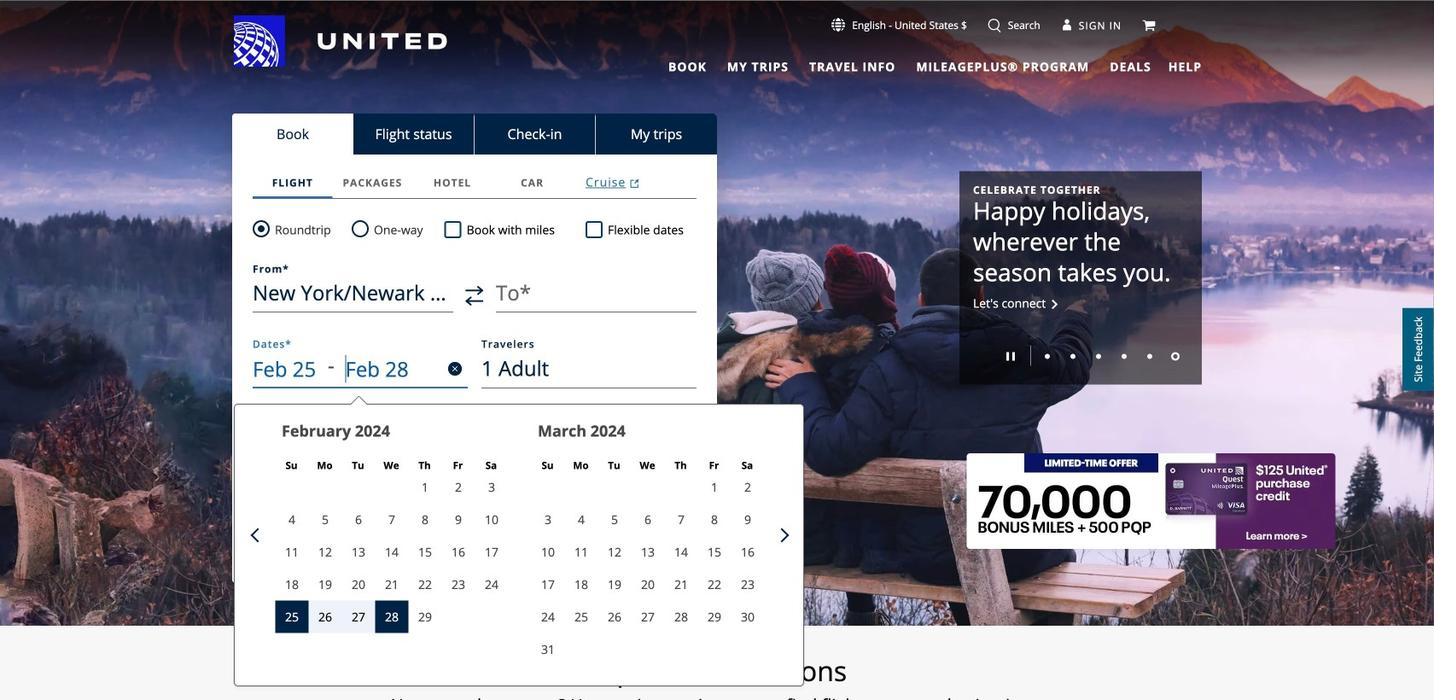 Task type: locate. For each thing, give the bounding box(es) containing it.
navigation
[[0, 15, 1434, 77]]

currently in english united states	$ enter to change image
[[832, 18, 845, 32]]

slide 4 of 6 image
[[1122, 354, 1127, 359]]

slide 2 of 6 image
[[1071, 354, 1076, 359]]

move forward to switch to the next month. image
[[775, 528, 789, 542]]

0 vertical spatial tab list
[[658, 52, 1155, 77]]

pause image
[[1006, 352, 1015, 361]]

main content
[[0, 1, 1434, 700]]

explore destinations element
[[134, 654, 1300, 688]]

tab list
[[658, 52, 1155, 77], [232, 114, 717, 155], [253, 166, 697, 199]]

calendar application
[[245, 405, 1288, 685]]

slide 1 of 6 image
[[1045, 354, 1050, 359]]

1 vertical spatial tab list
[[232, 114, 717, 155]]

united logo link to homepage image
[[234, 15, 447, 67]]



Task type: vqa. For each thing, say whether or not it's contained in the screenshot.
Sign in button
no



Task type: describe. For each thing, give the bounding box(es) containing it.
clear dates image
[[448, 362, 462, 376]]

enter your departing city, airport name, or airport code. element
[[253, 264, 289, 274]]

Return text field
[[345, 349, 424, 388]]

2 vertical spatial tab list
[[253, 166, 697, 199]]

reverse origin and destination image
[[465, 286, 484, 306]]

To* text field
[[496, 273, 697, 312]]

slide 3 of 6 image
[[1096, 354, 1101, 359]]

not sure where to go? use our interactive map to find flights to great destinations. element
[[134, 695, 1300, 700]]

slide 6 of 6 image
[[1171, 352, 1180, 361]]

view cart, click to view list of recently searched saved trips. image
[[1142, 19, 1156, 32]]

From* text field
[[253, 273, 453, 312]]

move backward to switch to the previous month. image
[[251, 528, 265, 542]]

carousel buttons element
[[973, 339, 1188, 371]]

slide 5 of 6 image
[[1147, 354, 1152, 359]]

Depart text field
[[253, 349, 328, 388]]



